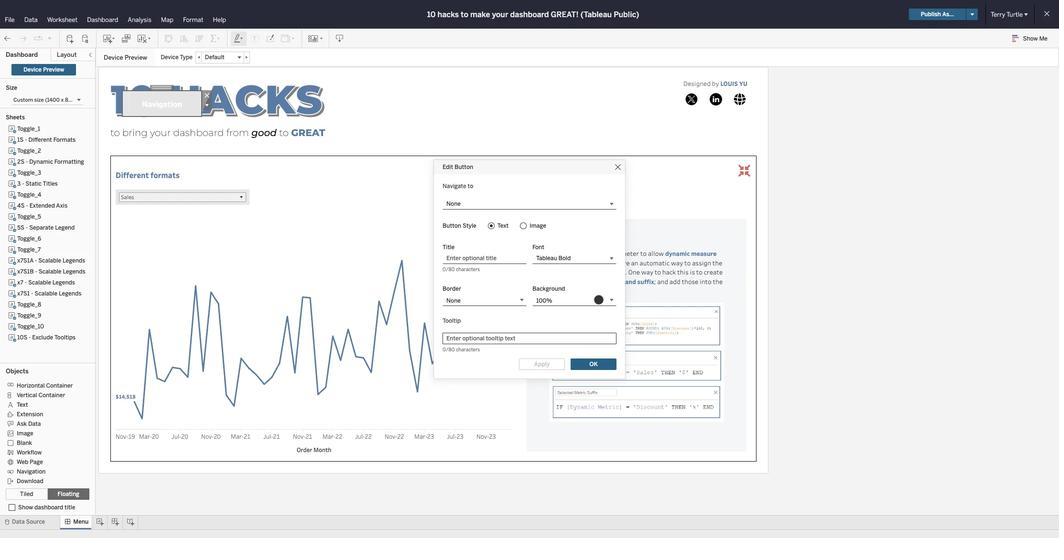 Task type: locate. For each thing, give the bounding box(es) containing it.
1 horizontal spatial device preview
[[104, 54, 147, 61]]

0 vertical spatial create
[[583, 249, 602, 258]]

- for 1s - different formats
[[25, 137, 27, 143]]

1 vertical spatial image
[[17, 430, 33, 437]]

legends down x7s1b - scalable legends
[[52, 280, 75, 286]]

way
[[671, 259, 683, 268], [641, 268, 653, 277]]

way down dynamic
[[671, 259, 683, 268]]

80 up border at the bottom left of the page
[[449, 267, 455, 273]]

show down tiled
[[18, 505, 33, 511]]

0 horizontal spatial different
[[28, 137, 52, 143]]

1 vertical spatial dashboard
[[6, 51, 38, 58]]

0 horizontal spatial device
[[23, 66, 42, 73]]

worksheet
[[47, 16, 78, 23]]

apply button
[[519, 359, 565, 370]]

0 vertical spatial text
[[497, 222, 509, 229]]

create up the into
[[704, 268, 723, 277]]

1 vertical spatial 80
[[449, 347, 455, 353]]

; and add those into the labels and tooltips as well.
[[541, 278, 724, 295]]

/ up border at the bottom left of the page
[[446, 267, 449, 273]]

/ down 'tooltip'
[[446, 347, 449, 353]]

device preview down layout on the left top of page
[[23, 66, 64, 73]]

1 vertical spatial dashboard
[[34, 505, 63, 511]]

0 vertical spatial 0 / 80 characters
[[443, 267, 480, 273]]

0 / 80 characters up border at the bottom left of the page
[[443, 267, 480, 273]]

0 vertical spatial navigation
[[142, 99, 182, 109]]

labels
[[541, 287, 558, 295]]

the inside the ; and add those into the labels and tooltips as well.
[[713, 278, 723, 286]]

yu
[[739, 79, 747, 87]]

1 vertical spatial text
[[17, 402, 28, 409]]

scalable for x7s1b
[[39, 269, 61, 275]]

a
[[603, 249, 606, 258]]

data up replay animation image
[[24, 16, 38, 23]]

1 vertical spatial 0
[[443, 347, 446, 353]]

text for text option
[[17, 402, 28, 409]]

container for horizontal container
[[46, 383, 73, 389]]

and down the one
[[625, 278, 636, 286]]

image up blank
[[17, 430, 33, 437]]

Tooltip text field
[[443, 333, 616, 344]]

0 horizontal spatial image
[[17, 430, 33, 437]]

0 vertical spatial different
[[28, 137, 52, 143]]

0 down 'tooltip'
[[443, 347, 446, 353]]

1 vertical spatial navigation
[[17, 469, 46, 475]]

characters down 'tooltip'
[[456, 347, 480, 353]]

togglestate option group
[[6, 489, 89, 500]]

0 vertical spatial preview
[[125, 54, 147, 61]]

toggle_2
[[17, 148, 41, 154]]

x7s1
[[17, 291, 30, 297]]

1 vertical spatial characters
[[456, 347, 480, 353]]

to right navigate
[[468, 183, 473, 189]]

1 vertical spatial /
[[446, 347, 449, 353]]

turtle
[[1006, 11, 1023, 18]]

have
[[616, 259, 630, 268]]

- for 10s - exclude tooltips
[[29, 335, 31, 341]]

1 vertical spatial show
[[18, 505, 33, 511]]

font
[[532, 244, 544, 251]]

scalable down "x7 - scalable legends"
[[35, 291, 57, 297]]

toggle_5
[[17, 214, 41, 220]]

preview inside device preview button
[[43, 66, 64, 73]]

blank option
[[6, 438, 82, 448]]

0 vertical spatial image
[[530, 222, 546, 229]]

x7s1b
[[17, 269, 34, 275]]

navigation left more options image
[[142, 99, 182, 109]]

1 characters from the top
[[456, 267, 480, 273]]

1 vertical spatial formats
[[562, 268, 586, 277]]

0 vertical spatial dashboard
[[510, 10, 549, 19]]

analysis
[[128, 16, 151, 23]]

titles
[[43, 181, 58, 187]]

image inside button style "option group"
[[530, 222, 546, 229]]

0 vertical spatial container
[[46, 383, 73, 389]]

container inside vertical container option
[[38, 392, 65, 399]]

show labels image
[[250, 34, 259, 43]]

border
[[443, 286, 461, 292]]

device left type
[[161, 54, 179, 61]]

- right '5s'
[[26, 225, 28, 231]]

0 vertical spatial 80
[[449, 267, 455, 273]]

0 horizontal spatial way
[[641, 268, 653, 277]]

show inside button
[[1023, 35, 1038, 42]]

0 vertical spatial way
[[671, 259, 683, 268]]

and right ;
[[657, 278, 668, 286]]

the
[[712, 259, 722, 268], [713, 278, 723, 286]]

to left make
[[461, 10, 468, 19]]

button left "style"
[[443, 222, 461, 229]]

1 horizontal spatial create
[[704, 268, 723, 277]]

allow
[[648, 249, 664, 258]]

0
[[443, 267, 446, 273], [443, 347, 446, 353]]

1 horizontal spatial marks. press enter to open the view data window.. use arrow keys to navigate data visualization elements. image
[[732, 156, 756, 185]]

to up this
[[684, 259, 691, 268]]

device preview down duplicate image
[[104, 54, 147, 61]]

0 up border at the bottom left of the page
[[443, 267, 446, 273]]

0 vertical spatial /
[[446, 267, 449, 273]]

device preview inside button
[[23, 66, 64, 73]]

more options image
[[202, 100, 212, 110]]

can
[[571, 249, 581, 258]]

container inside horizontal container option
[[46, 383, 73, 389]]

characters down title text field
[[456, 267, 480, 273]]

as...
[[942, 11, 954, 18]]

- right x7s1a
[[35, 258, 37, 264]]

scalable
[[38, 258, 61, 264], [39, 269, 61, 275], [28, 280, 51, 286], [35, 291, 57, 297]]

dashboard down the redo icon
[[6, 51, 38, 58]]

- right "x7"
[[25, 280, 27, 286]]

0 horizontal spatial create
[[583, 249, 602, 258]]

x7s1b - scalable legends
[[17, 269, 85, 275]]

application
[[96, 67, 1058, 515]]

size
[[34, 97, 44, 103]]

scalable for x7
[[28, 280, 51, 286]]

you
[[559, 249, 570, 258]]

workflow option
[[6, 448, 82, 457]]

device
[[104, 54, 123, 61], [161, 54, 179, 61], [23, 66, 42, 73]]

0 vertical spatial characters
[[456, 267, 480, 273]]

- right 2s
[[26, 159, 28, 165]]

1 vertical spatial 0 / 80 characters
[[443, 347, 480, 353]]

x7s1a
[[17, 258, 33, 264]]

designed
[[683, 79, 711, 88]]

container up vertical container option
[[46, 383, 73, 389]]

navigation inside option
[[17, 469, 46, 475]]

formats
[[151, 170, 180, 180], [562, 268, 586, 277]]

- for x7s1b - scalable legends
[[35, 269, 37, 275]]

extension option
[[6, 410, 82, 419]]

1 horizontal spatial device
[[104, 54, 123, 61]]

1 horizontal spatial different
[[116, 170, 149, 180]]

- right the x7s1
[[31, 291, 33, 297]]

your
[[492, 10, 508, 19]]

terry
[[991, 11, 1005, 18]]

dynamic measure selector
[[541, 249, 718, 267]]

0 vertical spatial formats
[[151, 170, 180, 180]]

the right assign
[[712, 259, 722, 268]]

0 vertical spatial the
[[712, 259, 722, 268]]

0 vertical spatial button
[[455, 164, 473, 170]]

toggle_9
[[17, 313, 41, 319]]

edit
[[443, 164, 453, 170]]

tiled
[[20, 491, 33, 498]]

0 horizontal spatial formats
[[151, 170, 180, 180]]

data left source
[[12, 519, 25, 526]]

1 horizontal spatial image
[[530, 222, 546, 229]]

0 vertical spatial data
[[24, 16, 38, 23]]

0 vertical spatial show
[[1023, 35, 1038, 42]]

public)
[[614, 10, 639, 19]]

device up size
[[23, 66, 42, 73]]

sort ascending image
[[179, 34, 189, 43]]

device down new worksheet icon
[[104, 54, 123, 61]]

80 down 'tooltip'
[[449, 347, 455, 353]]

format workbook image
[[265, 34, 275, 43]]

toggle_1
[[17, 126, 40, 132]]

list box
[[6, 124, 89, 360]]

selector
[[541, 259, 565, 267]]

0 horizontal spatial dashboard
[[6, 51, 38, 58]]

objects list box
[[6, 378, 89, 486]]

highlight image
[[233, 34, 244, 43]]

legends down "x7 - scalable legends"
[[59, 291, 81, 297]]

- down %)
[[603, 278, 605, 286]]

-
[[25, 137, 27, 143], [26, 159, 28, 165], [22, 181, 24, 187], [26, 203, 28, 209], [26, 225, 28, 231], [35, 258, 37, 264], [35, 269, 37, 275], [603, 278, 605, 286], [25, 280, 27, 286], [31, 291, 33, 297], [29, 335, 31, 341]]

navigation up download
[[17, 469, 46, 475]]

preview down clear sheet image
[[125, 54, 147, 61]]

text down vertical
[[17, 402, 28, 409]]

show left the me
[[1023, 35, 1038, 42]]

menu
[[73, 519, 89, 526]]

- right x7s1b at the left
[[35, 269, 37, 275]]

Title text field
[[443, 253, 527, 264]]

1 horizontal spatial and
[[625, 278, 636, 286]]

text inside button style "option group"
[[497, 222, 509, 229]]

fit image
[[281, 34, 296, 43]]

to inside dialog
[[468, 183, 473, 189]]

2 horizontal spatial and
[[657, 278, 668, 286]]

button inside "option group"
[[443, 222, 461, 229]]

create inside ", tableau doesn't have an automatic way to assign the proper formats (#, $, %) to it. one way to hack this is to create two calculated fields - prefix and suffix"
[[704, 268, 723, 277]]

1 vertical spatial create
[[704, 268, 723, 277]]

0 vertical spatial device preview
[[104, 54, 147, 61]]

device preview
[[104, 54, 147, 61], [23, 66, 64, 73]]

1 horizontal spatial dashboard
[[510, 10, 549, 19]]

legends up x7s1b - scalable legends
[[63, 258, 85, 264]]

- right '10s'
[[29, 335, 31, 341]]

(#,
[[587, 268, 595, 277]]

scalable up x7s1b - scalable legends
[[38, 258, 61, 264]]

1 vertical spatial preview
[[43, 66, 64, 73]]

edit button dialog
[[434, 160, 625, 379]]

0 / 80 characters down 'tooltip'
[[443, 347, 480, 353]]

scalable for x7s1a
[[38, 258, 61, 264]]

x7 - scalable legends
[[17, 280, 75, 286]]

remove from dashboard image
[[202, 90, 212, 100]]

image image
[[110, 69, 335, 142], [681, 92, 702, 107], [733, 93, 746, 106], [709, 93, 722, 106], [549, 303, 724, 422]]

replay animation image
[[33, 34, 43, 43]]

floating
[[58, 491, 79, 498]]

0 vertical spatial dashboard
[[87, 16, 118, 23]]

device inside button
[[23, 66, 42, 73]]

two
[[541, 278, 552, 286]]

data
[[24, 16, 38, 23], [28, 421, 41, 428], [12, 519, 25, 526]]

1 vertical spatial way
[[641, 268, 653, 277]]

ask data
[[17, 421, 41, 428]]

container down horizontal container
[[38, 392, 65, 399]]

- for 2s - dynamic formatting
[[26, 159, 28, 165]]

2 vertical spatial data
[[12, 519, 25, 526]]

1 horizontal spatial show
[[1023, 35, 1038, 42]]

data for data
[[24, 16, 38, 23]]

1 vertical spatial container
[[38, 392, 65, 399]]

way up "suffix"
[[641, 268, 653, 277]]

1 vertical spatial device preview
[[23, 66, 64, 73]]

preview down layout on the left top of page
[[43, 66, 64, 73]]

terry turtle
[[991, 11, 1023, 18]]

1 horizontal spatial way
[[671, 259, 683, 268]]

redo image
[[18, 34, 28, 43]]

dashboard down the togglestate "option group"
[[34, 505, 63, 511]]

horizontal container option
[[6, 381, 82, 390]]

application containing navigation
[[96, 67, 1058, 515]]

axis
[[56, 203, 67, 209]]

legends
[[63, 258, 85, 264], [63, 269, 85, 275], [52, 280, 75, 286], [59, 291, 81, 297]]

data down extension
[[28, 421, 41, 428]]

1 horizontal spatial navigation
[[142, 99, 182, 109]]

(1400
[[45, 97, 60, 103]]

dynamic
[[29, 159, 53, 165]]

1 0 from the top
[[443, 267, 446, 273]]

hacks
[[438, 10, 459, 19]]

1 vertical spatial the
[[713, 278, 723, 286]]

- right 1s
[[25, 137, 27, 143]]

designed by louis yu
[[683, 79, 747, 88]]

show for show me
[[1023, 35, 1038, 42]]

navigate
[[443, 183, 466, 189]]

toggle_10
[[17, 324, 44, 330]]

1 vertical spatial data
[[28, 421, 41, 428]]

well.
[[605, 287, 619, 295]]

vertical container option
[[6, 390, 82, 400]]

text inside text option
[[17, 402, 28, 409]]

ask
[[17, 421, 27, 428]]

- for x7s1 - scalable legends
[[31, 291, 33, 297]]

to left allow
[[640, 249, 647, 258]]

the right the into
[[713, 278, 723, 286]]

2s - dynamic formatting
[[17, 159, 84, 165]]

1 vertical spatial marks. press enter to open the view data window.. use arrow keys to navigate data visualization elements. image
[[116, 215, 512, 430]]

while
[[541, 249, 558, 258]]

dashboard right your
[[510, 10, 549, 19]]

download image
[[335, 34, 345, 43]]

0 horizontal spatial text
[[17, 402, 28, 409]]

this
[[677, 268, 689, 277]]

0 horizontal spatial preview
[[43, 66, 64, 73]]

0 horizontal spatial show
[[18, 505, 33, 511]]

device type
[[161, 54, 193, 61]]

image up font
[[530, 222, 546, 229]]

proper
[[541, 268, 561, 277]]

0 horizontal spatial device preview
[[23, 66, 64, 73]]

;
[[654, 278, 656, 286]]

marks. press enter to open the view data window.. use arrow keys to navigate data visualization elements. image
[[732, 156, 756, 185], [116, 215, 512, 430]]

- right 3
[[22, 181, 24, 187]]

legends down x7s1a - scalable legends
[[63, 269, 85, 275]]

page
[[30, 459, 43, 466]]

those
[[682, 278, 698, 286]]

1 0 / 80 characters from the top
[[443, 267, 480, 273]]

1 horizontal spatial text
[[497, 222, 509, 229]]

button right edit
[[455, 164, 473, 170]]

ok
[[589, 361, 598, 368]]

0 horizontal spatial navigation
[[17, 469, 46, 475]]

0 horizontal spatial dashboard
[[34, 505, 63, 511]]

80
[[449, 267, 455, 273], [449, 347, 455, 353]]

legends for x7s1b - scalable legends
[[63, 269, 85, 275]]

2 / from the top
[[446, 347, 449, 353]]

download option
[[6, 476, 82, 486]]

1 vertical spatial different
[[116, 170, 149, 180]]

show
[[1023, 35, 1038, 42], [18, 505, 33, 511]]

- inside ", tableau doesn't have an automatic way to assign the proper formats (#, $, %) to it. one way to hack this is to create two calculated fields - prefix and suffix"
[[603, 278, 605, 286]]

scalable down x7s1a - scalable legends
[[39, 269, 61, 275]]

0 vertical spatial 0
[[443, 267, 446, 273]]

dashboard up new worksheet icon
[[87, 16, 118, 23]]

- right 4s
[[26, 203, 28, 209]]

style
[[463, 222, 476, 229]]

data inside "option"
[[28, 421, 41, 428]]

text right "style"
[[497, 222, 509, 229]]

and down "calculated"
[[560, 287, 571, 295]]

to
[[461, 10, 468, 19], [468, 183, 473, 189], [640, 249, 647, 258], [684, 259, 691, 268], [613, 268, 619, 277], [655, 268, 661, 277], [696, 268, 703, 277]]

new data source image
[[65, 34, 75, 43]]

1 vertical spatial button
[[443, 222, 461, 229]]

0 horizontal spatial and
[[560, 287, 571, 295]]

blank
[[17, 440, 32, 447]]

scalable up x7s1 - scalable legends
[[28, 280, 51, 286]]

create left a
[[583, 249, 602, 258]]

add
[[669, 278, 680, 286]]

1 horizontal spatial formats
[[562, 268, 586, 277]]

, tableau doesn't have an automatic way to assign the proper formats (#, $, %) to it. one way to hack this is to create two calculated fields - prefix and suffix
[[541, 259, 724, 286]]

2 characters from the top
[[456, 347, 480, 353]]

1 80 from the top
[[449, 267, 455, 273]]



Task type: vqa. For each thing, say whether or not it's contained in the screenshot.
CREATE image at the left top of the page
no



Task type: describe. For each thing, give the bounding box(es) containing it.
- for x7 - scalable legends
[[25, 280, 27, 286]]

1s
[[17, 137, 24, 143]]

ok button
[[571, 359, 616, 370]]

x
[[61, 97, 64, 103]]

0 horizontal spatial marks. press enter to open the view data window.. use arrow keys to navigate data visualization elements. image
[[116, 215, 512, 430]]

the inside ", tableau doesn't have an automatic way to assign the proper formats (#, $, %) to it. one way to hack this is to create two calculated fields - prefix and suffix"
[[712, 259, 722, 268]]

data source
[[12, 519, 45, 526]]

custom size (1400 x 850)
[[13, 97, 77, 103]]

to left it. in the right of the page
[[613, 268, 619, 277]]

different inside list box
[[28, 137, 52, 143]]

- for 4s - extended axis
[[26, 203, 28, 209]]

data for data source
[[12, 519, 25, 526]]

by
[[712, 79, 719, 88]]

fields
[[585, 278, 602, 286]]

one
[[628, 268, 640, 277]]

x7
[[17, 280, 23, 286]]

make
[[470, 10, 490, 19]]

navigate to
[[443, 183, 473, 189]]

0 vertical spatial marks. press enter to open the view data window.. use arrow keys to navigate data visualization elements. image
[[732, 156, 756, 185]]

collapse image
[[87, 52, 93, 58]]

$,
[[597, 268, 602, 277]]

duplicate image
[[121, 34, 131, 43]]

toggle_8
[[17, 302, 41, 308]]

formats inside ", tableau doesn't have an automatic way to assign the proper formats (#, $, %) to it. one way to hack this is to create two calculated fields - prefix and suffix"
[[562, 268, 586, 277]]

tooltip
[[443, 318, 461, 324]]

legends for x7s1a - scalable legends
[[63, 258, 85, 264]]

clear sheet image
[[137, 34, 152, 43]]

tooltips
[[572, 287, 595, 295]]

to right is
[[696, 268, 703, 277]]

web page
[[17, 459, 43, 466]]

ask data option
[[6, 419, 82, 429]]

image inside option
[[17, 430, 33, 437]]

calculated
[[554, 278, 584, 286]]

container for vertical container
[[38, 392, 65, 399]]

scalable for x7s1
[[35, 291, 57, 297]]

toggle_4
[[17, 192, 41, 198]]

show me
[[1023, 35, 1048, 42]]

totals image
[[210, 34, 221, 43]]

source
[[26, 519, 45, 526]]

legend
[[55, 225, 75, 231]]

text for button style "option group"
[[497, 222, 509, 229]]

%)
[[604, 268, 612, 277]]

different inside application
[[116, 170, 149, 180]]

device preview button
[[11, 64, 76, 76]]

- for 3 - static titles
[[22, 181, 24, 187]]

size
[[6, 85, 17, 91]]

- for 5s - separate legend
[[26, 225, 28, 231]]

x7s1a - scalable legends
[[17, 258, 85, 264]]

formatting
[[54, 159, 84, 165]]

2 80 from the top
[[449, 347, 455, 353]]

1 horizontal spatial preview
[[125, 54, 147, 61]]

2 horizontal spatial device
[[161, 54, 179, 61]]

file
[[5, 16, 15, 23]]

download
[[17, 478, 43, 485]]

show for show dashboard title
[[18, 505, 33, 511]]

(tableau
[[581, 10, 612, 19]]

great!
[[551, 10, 579, 19]]

measure
[[691, 249, 717, 258]]

web page option
[[6, 457, 82, 467]]

toggle_3
[[17, 170, 41, 176]]

toggle_6
[[17, 236, 41, 242]]

tableau
[[568, 259, 591, 268]]

an
[[631, 259, 638, 268]]

image option
[[6, 429, 82, 438]]

navigation option
[[6, 467, 82, 476]]

assign
[[692, 259, 711, 268]]

it.
[[621, 268, 627, 277]]

1s - different formats
[[17, 137, 76, 143]]

web
[[17, 459, 28, 466]]

swap rows and columns image
[[164, 34, 173, 43]]

5s - separate legend
[[17, 225, 75, 231]]

pause auto updates image
[[81, 34, 90, 43]]

extension
[[17, 411, 43, 418]]

vertical container
[[17, 392, 65, 399]]

formats
[[53, 137, 76, 143]]

is
[[690, 268, 695, 277]]

publish
[[921, 11, 941, 18]]

background
[[532, 286, 565, 292]]

x7s1 - scalable legends
[[17, 291, 81, 297]]

hack
[[662, 268, 676, 277]]

- for x7s1a - scalable legends
[[35, 258, 37, 264]]

to down "automatic"
[[655, 268, 661, 277]]

navigation button
[[123, 91, 201, 116]]

undo image
[[3, 34, 12, 43]]

type
[[180, 54, 193, 61]]

4s - extended axis
[[17, 203, 67, 209]]

legends for x7 - scalable legends
[[52, 280, 75, 286]]

suffix
[[637, 278, 654, 286]]

different formats
[[116, 170, 180, 180]]

2s
[[17, 159, 24, 165]]

button style option group
[[443, 221, 616, 231]]

title
[[65, 505, 75, 511]]

2 0 / 80 characters from the top
[[443, 347, 480, 353]]

1 horizontal spatial dashboard
[[87, 16, 118, 23]]

publish as... button
[[909, 9, 966, 20]]

10
[[427, 10, 436, 19]]

show me button
[[1008, 31, 1056, 46]]

new worksheet image
[[102, 34, 116, 43]]

help
[[213, 16, 226, 23]]

2 0 from the top
[[443, 347, 446, 353]]

text option
[[6, 400, 82, 410]]

navigation inside "button"
[[142, 99, 182, 109]]

publish as...
[[921, 11, 954, 18]]

dynamic
[[665, 249, 690, 258]]

replay animation image
[[47, 35, 53, 41]]

sheets
[[6, 114, 25, 121]]

tooltips
[[54, 335, 76, 341]]

5s
[[17, 225, 24, 231]]

legends for x7s1 - scalable legends
[[59, 291, 81, 297]]

sort descending image
[[195, 34, 204, 43]]

1 / from the top
[[446, 267, 449, 273]]

workflow
[[17, 450, 42, 456]]

show/hide cards image
[[308, 34, 323, 43]]

toggle_7
[[17, 247, 41, 253]]

list box containing toggle_1
[[6, 124, 89, 360]]

prefix
[[606, 278, 624, 286]]

objects
[[6, 368, 29, 375]]

custom
[[13, 97, 33, 103]]

and inside ", tableau doesn't have an automatic way to assign the proper formats (#, $, %) to it. one way to hack this is to create two calculated fields - prefix and suffix"
[[625, 278, 636, 286]]



